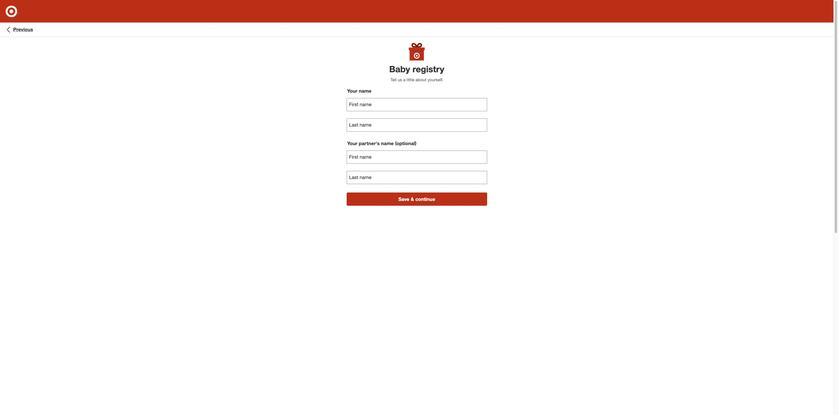 Task type: locate. For each thing, give the bounding box(es) containing it.
None text field
[[347, 119, 487, 132], [347, 151, 487, 164], [347, 119, 487, 132], [347, 151, 487, 164]]

us
[[398, 77, 402, 82]]

1 horizontal spatial name
[[381, 140, 394, 146]]

registry
[[413, 64, 444, 74]]

continue
[[415, 196, 435, 202]]

baby
[[389, 64, 410, 74]]

name
[[359, 88, 371, 94], [381, 140, 394, 146]]

save & continue button
[[347, 193, 487, 206]]

None text field
[[347, 98, 487, 111], [347, 171, 487, 184], [347, 98, 487, 111], [347, 171, 487, 184]]

0 vertical spatial name
[[359, 88, 371, 94]]

0 vertical spatial your
[[347, 88, 357, 94]]

1 vertical spatial name
[[381, 140, 394, 146]]

1 your from the top
[[347, 88, 357, 94]]

about
[[416, 77, 426, 82]]

tell
[[390, 77, 396, 82]]

a
[[403, 77, 405, 82]]

your
[[347, 88, 357, 94], [347, 140, 357, 146]]

(optional)
[[395, 140, 416, 146]]

1 vertical spatial your
[[347, 140, 357, 146]]

2 your from the top
[[347, 140, 357, 146]]

partner's
[[359, 140, 380, 146]]

your for your name
[[347, 88, 357, 94]]

little
[[407, 77, 414, 82]]

your name
[[347, 88, 371, 94]]

0 horizontal spatial name
[[359, 88, 371, 94]]



Task type: describe. For each thing, give the bounding box(es) containing it.
previous button
[[5, 26, 33, 33]]

previous
[[13, 26, 33, 32]]

&
[[411, 196, 414, 202]]

your partner's name (optional)
[[347, 140, 416, 146]]

save
[[398, 196, 409, 202]]

your for your partner's name (optional)
[[347, 140, 357, 146]]

save & continue
[[398, 196, 435, 202]]

yourself.
[[428, 77, 443, 82]]

baby registry tell us a little about yourself.
[[389, 64, 444, 82]]



Task type: vqa. For each thing, say whether or not it's contained in the screenshot.
Rubik's at right bottom
no



